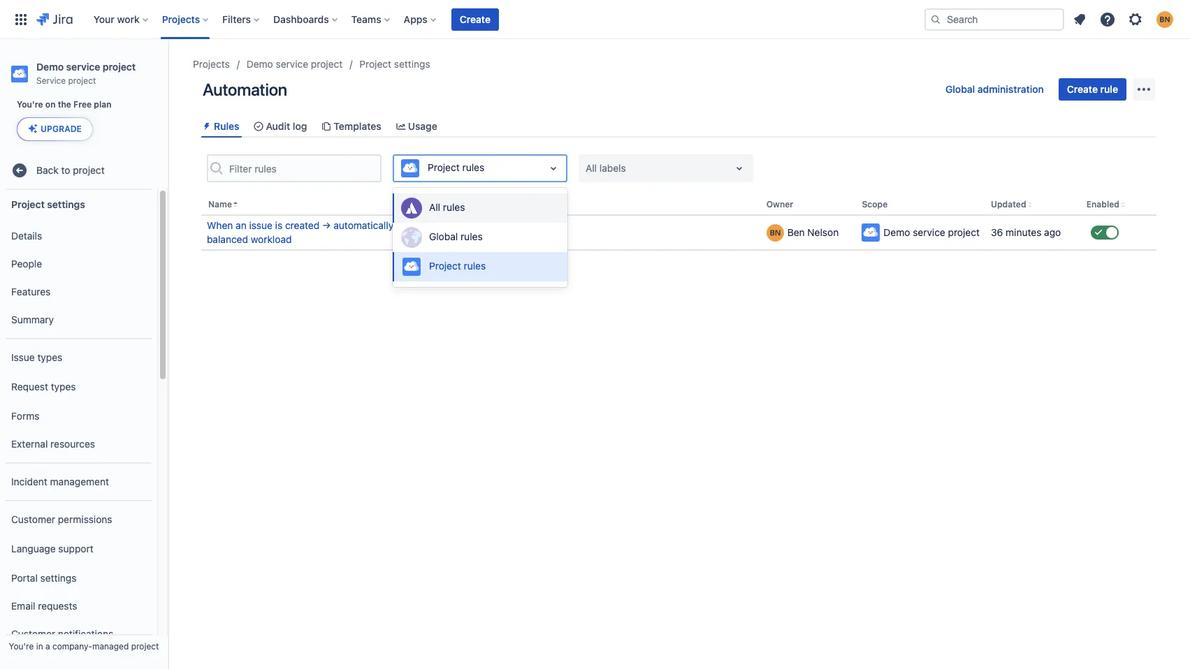 Task type: vqa. For each thing, say whether or not it's contained in the screenshot.
pages
no



Task type: describe. For each thing, give the bounding box(es) containing it.
enabled button
[[1081, 195, 1129, 215]]

global for global administration
[[945, 83, 975, 95]]

project up free
[[68, 75, 96, 86]]

labels
[[599, 162, 626, 174]]

apps button
[[399, 8, 442, 30]]

→
[[322, 220, 331, 231]]

demo service project service project
[[36, 61, 136, 86]]

rule
[[1100, 83, 1118, 95]]

project down "dashboards" popup button
[[311, 58, 343, 70]]

permissions
[[58, 513, 112, 525]]

email
[[11, 600, 35, 612]]

global administration
[[945, 83, 1044, 95]]

teams
[[351, 13, 381, 25]]

assign
[[396, 220, 425, 231]]

free
[[73, 99, 92, 110]]

managed
[[92, 642, 129, 652]]

name button
[[201, 195, 474, 215]]

when
[[207, 220, 233, 231]]

group containing customer permissions
[[6, 500, 152, 669]]

audit
[[266, 120, 290, 132]]

settings image
[[1127, 11, 1144, 28]]

details link
[[6, 222, 152, 250]]

your
[[93, 13, 114, 25]]

in
[[36, 642, 43, 652]]

resources
[[50, 438, 95, 450]]

back to project link
[[6, 157, 162, 184]]

filters
[[222, 13, 251, 25]]

projects button
[[158, 8, 214, 30]]

global administration link
[[937, 78, 1052, 101]]

project up details
[[11, 198, 45, 210]]

upgrade
[[41, 124, 82, 134]]

dashboards
[[273, 13, 329, 25]]

1 vertical spatial project settings
[[11, 198, 85, 210]]

types for issue types
[[37, 351, 62, 363]]

audit log image
[[253, 121, 264, 132]]

an
[[236, 220, 246, 231]]

you're on the free plan
[[17, 99, 112, 110]]

incident
[[11, 476, 47, 487]]

email requests link
[[6, 593, 152, 621]]

administration
[[978, 83, 1044, 95]]

external resources link
[[6, 430, 152, 458]]

0 vertical spatial project rules
[[428, 162, 484, 173]]

rules down global rules
[[464, 260, 486, 272]]

language
[[11, 543, 56, 555]]

sidebar navigation image
[[152, 56, 183, 84]]

create for create rule
[[1067, 83, 1098, 95]]

projects for projects link
[[193, 58, 230, 70]]

all for all rules
[[429, 201, 440, 213]]

request
[[11, 381, 48, 392]]

banner containing your work
[[0, 0, 1190, 39]]

your work
[[93, 13, 140, 25]]

automation
[[203, 80, 287, 99]]

customer for customer permissions
[[11, 513, 55, 525]]

when an issue is created → automatically assign using balanced workload
[[207, 220, 452, 245]]

rules image
[[201, 121, 212, 132]]

features link
[[6, 278, 152, 306]]

dashboards button
[[269, 8, 343, 30]]

help image
[[1099, 11, 1116, 28]]

appswitcher icon image
[[13, 11, 29, 28]]

your work button
[[89, 8, 154, 30]]

customer notifications
[[11, 628, 113, 640]]

requests
[[38, 600, 77, 612]]

primary element
[[8, 0, 925, 39]]

all for all labels
[[586, 162, 597, 174]]

owner
[[766, 199, 793, 210]]

enabled
[[1086, 199, 1119, 210]]

1 horizontal spatial project settings
[[359, 58, 430, 70]]

global rules
[[429, 231, 483, 243]]

features
[[11, 286, 50, 297]]

incident management
[[11, 476, 109, 487]]

external
[[11, 438, 48, 450]]

project right 'managed'
[[131, 642, 159, 652]]

support
[[58, 543, 93, 555]]

company-
[[52, 642, 92, 652]]

forms
[[11, 410, 39, 422]]

1 vertical spatial project rules
[[429, 260, 486, 272]]

issue
[[249, 220, 272, 231]]

to
[[61, 164, 70, 176]]

project up all rules
[[428, 162, 460, 173]]

rules right using
[[461, 231, 483, 243]]

rules
[[214, 120, 239, 132]]

project settings link
[[359, 56, 430, 73]]

templates
[[334, 120, 381, 132]]

labels
[[480, 199, 507, 210]]

request types
[[11, 381, 76, 392]]

service
[[36, 75, 66, 86]]

a
[[45, 642, 50, 652]]

Filter rules field
[[225, 156, 380, 181]]

nelson
[[807, 227, 839, 238]]

project left 36
[[948, 227, 980, 238]]

plan
[[94, 99, 112, 110]]

issue
[[11, 351, 35, 363]]

teams button
[[347, 8, 395, 30]]

on
[[45, 99, 56, 110]]

service inside demo service project service project
[[66, 61, 100, 73]]



Task type: locate. For each thing, give the bounding box(es) containing it.
demo inside demo service project service project
[[36, 61, 64, 73]]

0 horizontal spatial global
[[429, 231, 458, 243]]

details
[[11, 230, 42, 242]]

forms link
[[6, 403, 152, 430]]

ben nelson
[[787, 227, 839, 238]]

create
[[460, 13, 491, 25], [1067, 83, 1098, 95]]

create right apps dropdown button
[[460, 13, 491, 25]]

issue types link
[[6, 344, 152, 372]]

1 open image from the left
[[545, 160, 562, 177]]

projects for 'projects' dropdown button
[[162, 13, 200, 25]]

create inside button
[[1067, 83, 1098, 95]]

group containing issue types
[[6, 338, 152, 463]]

settings inside project settings link
[[394, 58, 430, 70]]

0 horizontal spatial open image
[[545, 160, 562, 177]]

0 vertical spatial create
[[460, 13, 491, 25]]

0 vertical spatial settings
[[394, 58, 430, 70]]

service up free
[[66, 61, 100, 73]]

0 vertical spatial demo service project
[[247, 58, 343, 70]]

customer notifications link
[[6, 621, 152, 648]]

people link
[[6, 250, 152, 278]]

demo up service
[[36, 61, 64, 73]]

1 vertical spatial projects
[[193, 58, 230, 70]]

1 vertical spatial global
[[429, 231, 458, 243]]

project rules
[[428, 162, 484, 173], [429, 260, 486, 272]]

types right issue
[[37, 351, 62, 363]]

2 open image from the left
[[731, 160, 748, 177]]

3 group from the top
[[6, 500, 152, 669]]

36 minutes ago
[[991, 227, 1061, 238]]

settings for demo service project
[[394, 58, 430, 70]]

settings for language support
[[40, 572, 76, 584]]

when an issue is created → automatically assign using balanced workload link
[[207, 219, 469, 247]]

0 horizontal spatial create
[[460, 13, 491, 25]]

tab list containing rules
[[196, 115, 1162, 138]]

0 vertical spatial global
[[945, 83, 975, 95]]

actions image
[[1136, 81, 1152, 98]]

all up using
[[429, 201, 440, 213]]

customer up language
[[11, 513, 55, 525]]

1 horizontal spatial demo service project
[[884, 227, 980, 238]]

audit log
[[266, 120, 307, 132]]

1 horizontal spatial service
[[276, 58, 308, 70]]

you're for you're in a company-managed project
[[9, 642, 34, 652]]

project down teams "popup button"
[[359, 58, 391, 70]]

you're left "on"
[[17, 99, 43, 110]]

rules up labels
[[462, 162, 484, 173]]

ben nelson image
[[766, 224, 784, 242]]

1 horizontal spatial demo
[[247, 58, 273, 70]]

project right the to
[[73, 164, 105, 176]]

2 horizontal spatial demo
[[884, 227, 910, 238]]

projects right work
[[162, 13, 200, 25]]

settings down 'apps'
[[394, 58, 430, 70]]

log
[[293, 120, 307, 132]]

you're in a company-managed project
[[9, 642, 159, 652]]

0 vertical spatial customer
[[11, 513, 55, 525]]

balanced
[[207, 234, 248, 245]]

1 horizontal spatial create
[[1067, 83, 1098, 95]]

your profile and settings image
[[1157, 11, 1173, 28]]

project
[[359, 58, 391, 70], [428, 162, 460, 173], [11, 198, 45, 210], [429, 260, 461, 272]]

36
[[991, 227, 1003, 238]]

projects link
[[193, 56, 230, 73]]

updated
[[991, 199, 1026, 210]]

0 horizontal spatial demo service project
[[247, 58, 343, 70]]

automatically
[[334, 220, 394, 231]]

global for global rules
[[429, 231, 458, 243]]

customer
[[11, 513, 55, 525], [11, 628, 55, 640]]

demo
[[247, 58, 273, 70], [36, 61, 64, 73], [884, 227, 910, 238]]

all labels
[[586, 162, 626, 174]]

create inside button
[[460, 13, 491, 25]]

minutes
[[1006, 227, 1041, 238]]

2 horizontal spatial service
[[913, 227, 945, 238]]

back to project
[[36, 164, 105, 176]]

create rule
[[1067, 83, 1118, 95]]

0 vertical spatial projects
[[162, 13, 200, 25]]

email requests
[[11, 600, 77, 612]]

language support
[[11, 543, 93, 555]]

1 vertical spatial customer
[[11, 628, 55, 640]]

2 group from the top
[[6, 338, 152, 463]]

project settings down 'apps'
[[359, 58, 430, 70]]

project up plan
[[103, 61, 136, 73]]

summary link
[[6, 306, 152, 334]]

project rules up all rules
[[428, 162, 484, 173]]

apps
[[404, 13, 428, 25]]

is
[[275, 220, 282, 231]]

notifications
[[58, 628, 113, 640]]

create rule button
[[1059, 78, 1126, 101]]

types for request types
[[51, 381, 76, 392]]

customer up in
[[11, 628, 55, 640]]

open image
[[545, 160, 562, 177], [731, 160, 748, 177]]

management
[[50, 476, 109, 487]]

2 vertical spatial settings
[[40, 572, 76, 584]]

created
[[285, 220, 319, 231]]

projects inside dropdown button
[[162, 13, 200, 25]]

customer for customer notifications
[[11, 628, 55, 640]]

1 vertical spatial settings
[[47, 198, 85, 210]]

ben
[[787, 227, 805, 238]]

0 vertical spatial you're
[[17, 99, 43, 110]]

1 group from the top
[[6, 218, 152, 338]]

banner
[[0, 0, 1190, 39]]

external resources
[[11, 438, 95, 450]]

ago
[[1044, 227, 1061, 238]]

demo up automation
[[247, 58, 273, 70]]

settings up requests
[[40, 572, 76, 584]]

name
[[208, 199, 232, 210]]

portal
[[11, 572, 38, 584]]

settings inside portal settings link
[[40, 572, 76, 584]]

people
[[11, 258, 42, 269]]

settings down the to
[[47, 198, 85, 210]]

1 vertical spatial demo service project
[[884, 227, 980, 238]]

rules up using
[[443, 201, 465, 213]]

1 vertical spatial you're
[[9, 642, 34, 652]]

projects up automation
[[193, 58, 230, 70]]

workload
[[251, 234, 292, 245]]

global down all rules
[[429, 231, 458, 243]]

all rules
[[429, 201, 465, 213]]

scope
[[862, 199, 888, 210]]

usage image
[[395, 121, 407, 132]]

demo service project down dashboards
[[247, 58, 343, 70]]

back
[[36, 164, 59, 176]]

1 vertical spatial create
[[1067, 83, 1098, 95]]

using
[[428, 220, 452, 231]]

incident management link
[[6, 468, 152, 496]]

usage
[[408, 120, 437, 132]]

group containing details
[[6, 218, 152, 338]]

settings
[[394, 58, 430, 70], [47, 198, 85, 210], [40, 572, 76, 584]]

types
[[37, 351, 62, 363], [51, 381, 76, 392]]

project down global rules
[[429, 260, 461, 272]]

create button
[[451, 8, 499, 30]]

0 horizontal spatial all
[[429, 201, 440, 213]]

0 horizontal spatial demo
[[36, 61, 64, 73]]

1 horizontal spatial open image
[[731, 160, 748, 177]]

project inside project settings link
[[359, 58, 391, 70]]

summary
[[11, 313, 54, 325]]

2 customer from the top
[[11, 628, 55, 640]]

all left "labels"
[[586, 162, 597, 174]]

create left 'rule'
[[1067, 83, 1098, 95]]

you're for you're on the free plan
[[17, 99, 43, 110]]

project settings
[[359, 58, 430, 70], [11, 198, 85, 210]]

portal settings link
[[6, 565, 152, 593]]

customer permissions link
[[6, 506, 152, 534]]

filters button
[[218, 8, 265, 30]]

upgrade button
[[17, 118, 92, 140]]

tab list
[[196, 115, 1162, 138]]

1 horizontal spatial global
[[945, 83, 975, 95]]

1 vertical spatial all
[[429, 201, 440, 213]]

demo service project down the scope
[[884, 227, 980, 238]]

work
[[117, 13, 140, 25]]

0 horizontal spatial service
[[66, 61, 100, 73]]

demo down the scope
[[884, 227, 910, 238]]

1 horizontal spatial all
[[586, 162, 597, 174]]

demo service project link
[[247, 56, 343, 73]]

notifications image
[[1071, 11, 1088, 28]]

0 horizontal spatial project settings
[[11, 198, 85, 210]]

you're
[[17, 99, 43, 110], [9, 642, 34, 652]]

group
[[6, 218, 152, 338], [6, 338, 152, 463], [6, 500, 152, 669]]

jira image
[[36, 11, 73, 28], [36, 11, 73, 28]]

Search field
[[925, 8, 1064, 30]]

customer permissions
[[11, 513, 112, 525]]

project settings down back
[[11, 198, 85, 210]]

the
[[58, 99, 71, 110]]

types down issue types link
[[51, 381, 76, 392]]

0 vertical spatial all
[[586, 162, 597, 174]]

service down dashboards
[[276, 58, 308, 70]]

global left the administration
[[945, 83, 975, 95]]

1 customer from the top
[[11, 513, 55, 525]]

1 vertical spatial types
[[51, 381, 76, 392]]

templates image
[[321, 121, 332, 132]]

0 vertical spatial project settings
[[359, 58, 430, 70]]

project
[[311, 58, 343, 70], [103, 61, 136, 73], [68, 75, 96, 86], [73, 164, 105, 176], [948, 227, 980, 238], [131, 642, 159, 652]]

project rules down global rules
[[429, 260, 486, 272]]

0 vertical spatial types
[[37, 351, 62, 363]]

language support link
[[6, 534, 152, 565]]

search image
[[930, 14, 941, 25]]

service left 36
[[913, 227, 945, 238]]

you're left in
[[9, 642, 34, 652]]

create for create
[[460, 13, 491, 25]]



